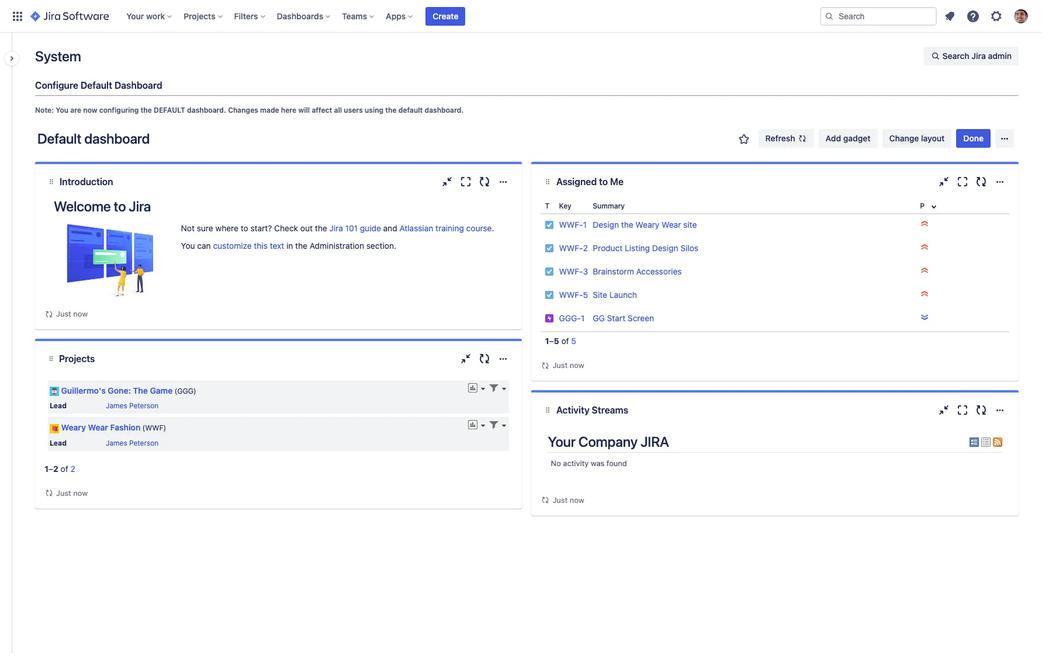 Task type: locate. For each thing, give the bounding box(es) containing it.
1 vertical spatial peterson
[[129, 439, 159, 448]]

search image
[[825, 11, 835, 21]]

3 highest image from the top
[[921, 290, 930, 299]]

brainstorm accessories link
[[593, 267, 682, 277]]

introduction region
[[44, 198, 513, 320]]

1 horizontal spatial your
[[548, 434, 576, 450]]

peterson down the
[[129, 402, 159, 411]]

create
[[433, 11, 459, 21]]

task image
[[545, 244, 555, 253], [545, 291, 555, 300]]

just for assigned to me
[[553, 361, 568, 370]]

2 vertical spatial to
[[241, 223, 248, 233]]

using
[[365, 106, 384, 115]]

guillermo's gone: the game link
[[61, 386, 173, 396]]

5 left 5 link
[[554, 336, 560, 346]]

you left can
[[181, 241, 195, 251]]

james for gone:
[[106, 402, 127, 411]]

1 horizontal spatial 5
[[572, 336, 577, 346]]

teams button
[[339, 7, 379, 25]]

1 vertical spatial design
[[653, 243, 679, 253]]

gadget
[[844, 133, 871, 143]]

of left 5 link
[[562, 336, 569, 346]]

projects up guillermo's
[[59, 354, 95, 364]]

jira 101 guide link
[[330, 223, 381, 233]]

1 dashboard. from the left
[[187, 106, 226, 115]]

Search field
[[821, 7, 938, 25]]

1 up an arrow curved in a circular way on the button that refreshes the dashboard icon
[[44, 464, 49, 474]]

0 vertical spatial –
[[549, 336, 554, 346]]

dashboard. left the changes at the top left
[[187, 106, 226, 115]]

just now inside "introduction" region
[[56, 309, 88, 319]]

now inside projects region
[[73, 489, 88, 498]]

dashboards button
[[273, 7, 335, 25]]

highest image for wwf-5 site launch
[[921, 290, 930, 299]]

wwf-3 brainstorm accessories
[[559, 267, 682, 277]]

game
[[150, 386, 173, 396]]

1 vertical spatial projects
[[59, 354, 95, 364]]

1 vertical spatial james peterson link
[[106, 439, 159, 448]]

teams
[[342, 11, 367, 21]]

1 vertical spatial an arrow curved in a circular way on the button that refreshes the dashboard image
[[541, 361, 551, 371]]

james peterson link down fashion
[[106, 439, 159, 448]]

0 vertical spatial peterson
[[129, 402, 159, 411]]

out
[[301, 223, 313, 233]]

your inside your work dropdown button
[[126, 11, 144, 21]]

default
[[81, 80, 112, 91], [37, 130, 81, 147]]

the up wwf-2 product listing design silos
[[622, 220, 634, 230]]

1 vertical spatial weary
[[61, 423, 86, 433]]

0 vertical spatial of
[[562, 336, 569, 346]]

1 horizontal spatial –
[[549, 336, 554, 346]]

no activity was found
[[551, 459, 627, 469]]

0 vertical spatial lead
[[50, 402, 67, 411]]

just now for activity streams
[[553, 496, 585, 505]]

an arrow curved in a circular way on the button that refreshes the dashboard image for projects
[[44, 310, 54, 319]]

1 vertical spatial james peterson
[[106, 439, 159, 448]]

2 task image from the top
[[545, 267, 555, 277]]

1 james from the top
[[106, 402, 127, 411]]

2 peterson from the top
[[129, 439, 159, 448]]

streams
[[592, 405, 629, 416]]

not sure where to start? check out the jira 101 guide and atlassian training course .
[[181, 223, 495, 233]]

of inside assigned to me region
[[562, 336, 569, 346]]

2 lead from the top
[[50, 439, 67, 448]]

activity
[[557, 405, 590, 416]]

wear
[[662, 220, 682, 230], [88, 423, 108, 433]]

0 vertical spatial task image
[[545, 244, 555, 253]]

weary down guillermo's
[[61, 423, 86, 433]]

search jira admin image
[[931, 51, 941, 61]]

1 vertical spatial default
[[37, 130, 81, 147]]

jira software image
[[30, 9, 109, 23], [30, 9, 109, 23]]

site
[[684, 220, 697, 230]]

5
[[583, 290, 588, 300], [554, 336, 560, 346], [572, 336, 577, 346]]

2 task image from the top
[[545, 291, 555, 300]]

maximize introduction image
[[459, 175, 473, 189]]

to for jira
[[114, 198, 126, 215]]

2 horizontal spatial to
[[599, 177, 608, 187]]

to left start?
[[241, 223, 248, 233]]

1 james peterson from the top
[[106, 402, 159, 411]]

an arrow curved in a circular way on the button that refreshes the dashboard image
[[44, 489, 54, 498]]

of for assigned to me
[[562, 336, 569, 346]]

default dashboard
[[37, 130, 150, 147]]

more actions for projects gadget image
[[497, 352, 511, 366]]

default down note:
[[37, 130, 81, 147]]

search
[[943, 51, 970, 61]]

wear left fashion
[[88, 423, 108, 433]]

your left work
[[126, 11, 144, 21]]

just now for assigned to me
[[553, 361, 585, 370]]

0 horizontal spatial your
[[126, 11, 144, 21]]

product listing design silos link
[[593, 243, 699, 253]]

1 horizontal spatial of
[[562, 336, 569, 346]]

0 horizontal spatial jira
[[129, 198, 151, 215]]

highest image down p
[[921, 219, 930, 229]]

0 vertical spatial jira
[[972, 51, 987, 61]]

just now for introduction
[[56, 309, 88, 319]]

james down guillermo's gone: the game link in the bottom of the page
[[106, 402, 127, 411]]

1 vertical spatial task image
[[545, 267, 555, 277]]

lead up 1 – 2 of 2
[[50, 439, 67, 448]]

jira inside button
[[972, 51, 987, 61]]

just for introduction
[[56, 309, 71, 319]]

fashion
[[110, 423, 141, 433]]

0 vertical spatial james
[[106, 402, 127, 411]]

0 vertical spatial to
[[599, 177, 608, 187]]

0 vertical spatial projects
[[184, 11, 216, 21]]

the right out
[[315, 223, 327, 233]]

silos
[[681, 243, 699, 253]]

more dashboard actions image
[[998, 132, 1012, 146]]

wwf- down key
[[559, 220, 583, 230]]

just now inside activity streams region
[[553, 496, 585, 505]]

0 horizontal spatial projects
[[59, 354, 95, 364]]

2 inside assigned to me region
[[583, 243, 588, 253]]

note:
[[35, 106, 54, 115]]

1 vertical spatial you
[[181, 241, 195, 251]]

now for introduction
[[73, 309, 88, 319]]

0 vertical spatial an arrow curved in a circular way on the button that refreshes the dashboard image
[[44, 310, 54, 319]]

0 horizontal spatial to
[[114, 198, 126, 215]]

not
[[181, 223, 195, 233]]

0 horizontal spatial you
[[56, 106, 69, 115]]

projects
[[184, 11, 216, 21], [59, 354, 95, 364]]

1 vertical spatial your
[[548, 434, 576, 450]]

highest image up the lowest image
[[921, 290, 930, 299]]

2 james peterson link from the top
[[106, 439, 159, 448]]

1 horizontal spatial design
[[653, 243, 679, 253]]

0 vertical spatial james peterson
[[106, 402, 159, 411]]

dashboards
[[277, 11, 324, 21]]

task image left wwf-2 link
[[545, 244, 555, 253]]

projects right work
[[184, 11, 216, 21]]

minimize assigned to me image
[[937, 175, 952, 189]]

banner
[[0, 0, 1043, 33]]

5 down ggg-1
[[572, 336, 577, 346]]

you can customize this text in the administration section.
[[181, 241, 397, 251]]

no
[[551, 459, 561, 469]]

guillermo's gone: the game (ggg)
[[61, 386, 196, 396]]

your profile and settings image
[[1015, 9, 1029, 23]]

now for assigned to me
[[570, 361, 585, 370]]

1 task image from the top
[[545, 244, 555, 253]]

weary
[[636, 220, 660, 230], [61, 423, 86, 433]]

check
[[274, 223, 298, 233]]

wwf- down wwf-2 link
[[559, 267, 583, 277]]

2 highest image from the top
[[921, 243, 930, 252]]

– left 5 link
[[549, 336, 554, 346]]

made
[[260, 106, 279, 115]]

just now inside assigned to me region
[[553, 361, 585, 370]]

1 lead from the top
[[50, 402, 67, 411]]

this
[[254, 241, 268, 251]]

jira left 101
[[330, 223, 343, 233]]

the left default
[[141, 106, 152, 115]]

1 horizontal spatial projects
[[184, 11, 216, 21]]

weary inside projects region
[[61, 423, 86, 433]]

1 vertical spatial of
[[61, 464, 68, 474]]

1 horizontal spatial weary
[[636, 220, 660, 230]]

0 vertical spatial your
[[126, 11, 144, 21]]

now inside "introduction" region
[[73, 309, 88, 319]]

2 down weary wear fashion link
[[70, 464, 75, 474]]

– inside assigned to me region
[[549, 336, 554, 346]]

t
[[545, 202, 550, 211]]

1 vertical spatial task image
[[545, 291, 555, 300]]

more actions for activity streams gadget image
[[994, 404, 1008, 418]]

5 left site
[[583, 290, 588, 300]]

wwf-2 link
[[559, 243, 588, 253]]

design up accessories
[[653, 243, 679, 253]]

system
[[35, 48, 81, 64]]

james peterson link for fashion
[[106, 439, 159, 448]]

1 horizontal spatial jira
[[330, 223, 343, 233]]

jira left admin
[[972, 51, 987, 61]]

help image
[[967, 9, 981, 23]]

2 link
[[70, 464, 75, 474]]

1 horizontal spatial you
[[181, 241, 195, 251]]

2 horizontal spatial jira
[[972, 51, 987, 61]]

search jira admin button
[[924, 47, 1019, 66]]

1 horizontal spatial wear
[[662, 220, 682, 230]]

1 task image from the top
[[545, 220, 555, 230]]

refresh
[[766, 133, 796, 143]]

the
[[141, 106, 152, 115], [386, 106, 397, 115], [622, 220, 634, 230], [315, 223, 327, 233], [295, 241, 308, 251]]

customize this text link
[[213, 241, 284, 251]]

an arrow curved in a circular way on the button that refreshes the dashboard image inside "introduction" region
[[44, 310, 54, 319]]

wwf- for 3
[[559, 267, 583, 277]]

just now inside projects region
[[56, 489, 88, 498]]

1 wwf- from the top
[[559, 220, 583, 230]]

2 james peterson from the top
[[106, 439, 159, 448]]

assigned
[[557, 177, 597, 187]]

refresh assigned to me image
[[975, 175, 989, 189]]

– left the "2" link
[[49, 464, 53, 474]]

you
[[56, 106, 69, 115], [181, 241, 195, 251]]

1 vertical spatial lead
[[50, 439, 67, 448]]

summary
[[593, 202, 625, 211]]

0 horizontal spatial wear
[[88, 423, 108, 433]]

2 left product on the right top of the page
[[583, 243, 588, 253]]

your inside activity streams region
[[548, 434, 576, 450]]

brainstorm
[[593, 267, 634, 277]]

– inside projects region
[[49, 464, 53, 474]]

james peterson down fashion
[[106, 439, 159, 448]]

–
[[549, 336, 554, 346], [49, 464, 53, 474]]

james down weary wear fashion (wwf)
[[106, 439, 127, 448]]

dashboard.
[[187, 106, 226, 115], [425, 106, 464, 115]]

2 horizontal spatial 2
[[583, 243, 588, 253]]

james for wear
[[106, 439, 127, 448]]

0 vertical spatial design
[[593, 220, 619, 230]]

2 vertical spatial an arrow curved in a circular way on the button that refreshes the dashboard image
[[541, 496, 551, 506]]

jira right welcome
[[129, 198, 151, 215]]

2 wwf- from the top
[[559, 243, 583, 253]]

2 horizontal spatial 5
[[583, 290, 588, 300]]

all
[[334, 106, 342, 115]]

wear left site at the right of page
[[662, 220, 682, 230]]

to right welcome
[[114, 198, 126, 215]]

4 wwf- from the top
[[559, 290, 583, 300]]

1 vertical spatial highest image
[[921, 243, 930, 252]]

0 horizontal spatial –
[[49, 464, 53, 474]]

1 highest image from the top
[[921, 219, 930, 229]]

1 vertical spatial james
[[106, 439, 127, 448]]

an arrow curved in a circular way on the button that refreshes the dashboard image inside activity streams region
[[541, 496, 551, 506]]

default up are
[[81, 80, 112, 91]]

activity
[[563, 459, 589, 469]]

0 vertical spatial james peterson link
[[106, 402, 159, 411]]

101
[[345, 223, 358, 233]]

wear inside assigned to me region
[[662, 220, 682, 230]]

just now for projects
[[56, 489, 88, 498]]

projects button
[[180, 7, 227, 25]]

welcome to jira
[[54, 198, 151, 215]]

0 vertical spatial highest image
[[921, 219, 930, 229]]

task image down t
[[545, 220, 555, 230]]

james peterson down guillermo's gone: the game (ggg)
[[106, 402, 159, 411]]

2 vertical spatial highest image
[[921, 290, 930, 299]]

highest image
[[921, 219, 930, 229], [921, 243, 930, 252], [921, 290, 930, 299]]

0 vertical spatial you
[[56, 106, 69, 115]]

2 james from the top
[[106, 439, 127, 448]]

now inside assigned to me region
[[570, 361, 585, 370]]

banner containing your work
[[0, 0, 1043, 33]]

where
[[216, 223, 239, 233]]

1 horizontal spatial dashboard.
[[425, 106, 464, 115]]

peterson down (wwf)
[[129, 439, 159, 448]]

1 peterson from the top
[[129, 402, 159, 411]]

highest image up highest image
[[921, 243, 930, 252]]

2 left the "2" link
[[53, 464, 58, 474]]

just inside assigned to me region
[[553, 361, 568, 370]]

just inside "introduction" region
[[56, 309, 71, 319]]

wwf- up the ggg-1 link
[[559, 290, 583, 300]]

of left the "2" link
[[61, 464, 68, 474]]

your up no
[[548, 434, 576, 450]]

james peterson link down guillermo's gone: the game (ggg)
[[106, 402, 159, 411]]

design down summary
[[593, 220, 619, 230]]

to left me on the right of the page
[[599, 177, 608, 187]]

0 vertical spatial task image
[[545, 220, 555, 230]]

of inside projects region
[[61, 464, 68, 474]]

just inside activity streams region
[[553, 496, 568, 505]]

minimize projects image
[[459, 352, 473, 366]]

lead down guillermo's
[[50, 402, 67, 411]]

you left are
[[56, 106, 69, 115]]

0 horizontal spatial of
[[61, 464, 68, 474]]

1 vertical spatial to
[[114, 198, 126, 215]]

0 horizontal spatial weary
[[61, 423, 86, 433]]

affect
[[312, 106, 332, 115]]

.
[[492, 223, 495, 233]]

now inside activity streams region
[[570, 496, 585, 505]]

0 vertical spatial wear
[[662, 220, 682, 230]]

found
[[607, 459, 627, 469]]

1 left gg
[[581, 313, 585, 323]]

2 vertical spatial jira
[[330, 223, 343, 233]]

your work button
[[123, 7, 177, 25]]

task image for wwf-1
[[545, 220, 555, 230]]

apps
[[386, 11, 406, 21]]

1 vertical spatial –
[[49, 464, 53, 474]]

wwf- down wwf-1 link
[[559, 243, 583, 253]]

task image up epic "image"
[[545, 291, 555, 300]]

customize
[[213, 241, 252, 251]]

task image
[[545, 220, 555, 230], [545, 267, 555, 277]]

0 horizontal spatial dashboard.
[[187, 106, 226, 115]]

peterson for the
[[129, 402, 159, 411]]

course
[[466, 223, 492, 233]]

start
[[607, 313, 626, 323]]

3 wwf- from the top
[[559, 267, 583, 277]]

just inside projects region
[[56, 489, 71, 498]]

– for assigned to me
[[549, 336, 554, 346]]

notifications image
[[943, 9, 957, 23]]

just
[[56, 309, 71, 319], [553, 361, 568, 370], [56, 489, 71, 498], [553, 496, 568, 505]]

highest image for wwf-2 product listing design silos
[[921, 243, 930, 252]]

refresh image
[[798, 134, 807, 143]]

– for projects
[[49, 464, 53, 474]]

default
[[154, 106, 185, 115]]

done link
[[957, 129, 991, 148]]

dashboard
[[84, 130, 150, 147]]

1 vertical spatial wear
[[88, 423, 108, 433]]

1 james peterson link from the top
[[106, 402, 159, 411]]

wwf-
[[559, 220, 583, 230], [559, 243, 583, 253], [559, 267, 583, 277], [559, 290, 583, 300]]

more actions for introduction gadget image
[[497, 175, 511, 189]]

weary up product listing design silos 'link'
[[636, 220, 660, 230]]

an arrow curved in a circular way on the button that refreshes the dashboard image
[[44, 310, 54, 319], [541, 361, 551, 371], [541, 496, 551, 506]]

task image left wwf-3 link
[[545, 267, 555, 277]]

3
[[583, 267, 588, 277]]

0 vertical spatial weary
[[636, 220, 660, 230]]

weary inside assigned to me region
[[636, 220, 660, 230]]

dashboard. right default
[[425, 106, 464, 115]]



Task type: vqa. For each thing, say whether or not it's contained in the screenshot.
Maximize Introduction image
yes



Task type: describe. For each thing, give the bounding box(es) containing it.
1 inside projects region
[[44, 464, 49, 474]]

just for projects
[[56, 489, 71, 498]]

in
[[287, 241, 293, 251]]

search jira admin
[[943, 51, 1012, 61]]

maximize activity streams image
[[956, 404, 970, 418]]

wwf-1
[[559, 220, 587, 230]]

administration
[[310, 241, 364, 251]]

task image for wwf-3
[[545, 267, 555, 277]]

the right using
[[386, 106, 397, 115]]

(wwf)
[[142, 424, 166, 433]]

site
[[593, 290, 608, 300]]

james peterson for fashion
[[106, 439, 159, 448]]

add gadget button
[[819, 129, 878, 148]]

assigned to me
[[557, 177, 624, 187]]

refresh projects image
[[478, 352, 492, 366]]

layout
[[922, 133, 945, 143]]

dashboard
[[115, 80, 162, 91]]

change layout
[[890, 133, 945, 143]]

your work
[[126, 11, 165, 21]]

your company jira
[[548, 434, 669, 450]]

refresh activity streams image
[[975, 404, 989, 418]]

wear inside projects region
[[88, 423, 108, 433]]

star default dashboard image
[[737, 132, 751, 146]]

configuring
[[99, 106, 139, 115]]

now for projects
[[73, 489, 88, 498]]

admin
[[989, 51, 1012, 61]]

just for activity streams
[[553, 496, 568, 505]]

and
[[383, 223, 398, 233]]

launch
[[610, 290, 637, 300]]

5 link
[[572, 336, 577, 346]]

highest image
[[921, 266, 930, 275]]

the right in at the left
[[295, 241, 308, 251]]

james peterson for the
[[106, 402, 159, 411]]

of for projects
[[61, 464, 68, 474]]

p
[[921, 202, 925, 211]]

an arrow curved in a circular way on the button that refreshes the dashboard image for activity streams
[[541, 361, 551, 371]]

epic image
[[545, 314, 555, 323]]

change layout button
[[883, 129, 952, 148]]

gg start screen link
[[593, 313, 655, 323]]

now for activity streams
[[570, 496, 585, 505]]

done
[[964, 133, 984, 143]]

task image for wwf-5
[[545, 291, 555, 300]]

section.
[[367, 241, 397, 251]]

here
[[281, 106, 297, 115]]

refresh button
[[759, 129, 814, 148]]

change
[[890, 133, 920, 143]]

the
[[133, 386, 148, 396]]

peterson for fashion
[[129, 439, 159, 448]]

you inside "introduction" region
[[181, 241, 195, 251]]

lowest image
[[921, 313, 930, 322]]

apps button
[[383, 7, 418, 25]]

your for your company jira
[[548, 434, 576, 450]]

activity streams
[[557, 405, 629, 416]]

ggg-1 link
[[559, 313, 585, 323]]

1 down epic "image"
[[545, 336, 549, 346]]

wwf-1 link
[[559, 220, 587, 230]]

note: you are now configuring the default dashboard. changes made here will affect all users using the default  dashboard.
[[35, 106, 464, 115]]

the inside assigned to me region
[[622, 220, 634, 230]]

configure
[[35, 80, 78, 91]]

guide
[[360, 223, 381, 233]]

activity streams region
[[541, 428, 1010, 507]]

minimize introduction image
[[441, 175, 455, 189]]

(ggg)
[[175, 387, 196, 396]]

wwf- for 2
[[559, 243, 583, 253]]

gone:
[[108, 386, 131, 396]]

text
[[270, 241, 284, 251]]

training
[[436, 223, 464, 233]]

ggg-1
[[559, 313, 585, 323]]

refresh introduction image
[[478, 175, 492, 189]]

0 horizontal spatial design
[[593, 220, 619, 230]]

atlassian
[[400, 223, 434, 233]]

are
[[70, 106, 81, 115]]

1 – 2 of 2
[[44, 464, 75, 474]]

product
[[593, 243, 623, 253]]

assigned to me region
[[541, 199, 1010, 372]]

task image for wwf-2
[[545, 244, 555, 253]]

wwf- for 1
[[559, 220, 583, 230]]

your for your work
[[126, 11, 144, 21]]

start?
[[251, 223, 272, 233]]

can
[[197, 241, 211, 251]]

1 horizontal spatial 2
[[70, 464, 75, 474]]

guillermo's
[[61, 386, 106, 396]]

projects inside popup button
[[184, 11, 216, 21]]

design the weary wear site
[[593, 220, 697, 230]]

1 vertical spatial jira
[[129, 198, 151, 215]]

maximize assigned to me image
[[956, 175, 970, 189]]

accessories
[[637, 267, 682, 277]]

filters button
[[231, 7, 270, 25]]

lead for weary wear fashion
[[50, 439, 67, 448]]

0 horizontal spatial 2
[[53, 464, 58, 474]]

settings image
[[990, 9, 1004, 23]]

wwf-5 site launch
[[559, 290, 637, 300]]

wwf-2 product listing design silos
[[559, 243, 699, 253]]

projects region
[[44, 377, 513, 500]]

wwf-3 link
[[559, 267, 588, 277]]

gg start screen
[[593, 313, 655, 323]]

lead for guillermo's gone: the game
[[50, 402, 67, 411]]

1 horizontal spatial to
[[241, 223, 248, 233]]

wwf- for 5
[[559, 290, 583, 300]]

weary wear fashion link
[[61, 423, 141, 433]]

ggg-
[[559, 313, 581, 323]]

me
[[611, 177, 624, 187]]

0 vertical spatial default
[[81, 80, 112, 91]]

1 up wwf-2 link
[[583, 220, 587, 230]]

filters
[[234, 11, 258, 21]]

to for me
[[599, 177, 608, 187]]

design the weary wear site link
[[593, 220, 697, 230]]

more actions for assigned to me gadget image
[[994, 175, 1008, 189]]

appswitcher icon image
[[11, 9, 25, 23]]

1 – 5 of 5
[[545, 336, 577, 346]]

james peterson link for the
[[106, 402, 159, 411]]

was
[[591, 459, 605, 469]]

add gadget
[[826, 133, 871, 143]]

2 dashboard. from the left
[[425, 106, 464, 115]]

add
[[826, 133, 842, 143]]

create button
[[426, 7, 466, 25]]

gg
[[593, 313, 605, 323]]

minimize activity streams image
[[937, 404, 952, 418]]

sure
[[197, 223, 213, 233]]

sidebar navigation image
[[0, 47, 26, 70]]

key
[[559, 202, 572, 211]]

0 horizontal spatial 5
[[554, 336, 560, 346]]

wwf-5 link
[[559, 290, 588, 300]]

site launch link
[[593, 290, 637, 300]]

primary element
[[7, 0, 821, 32]]



